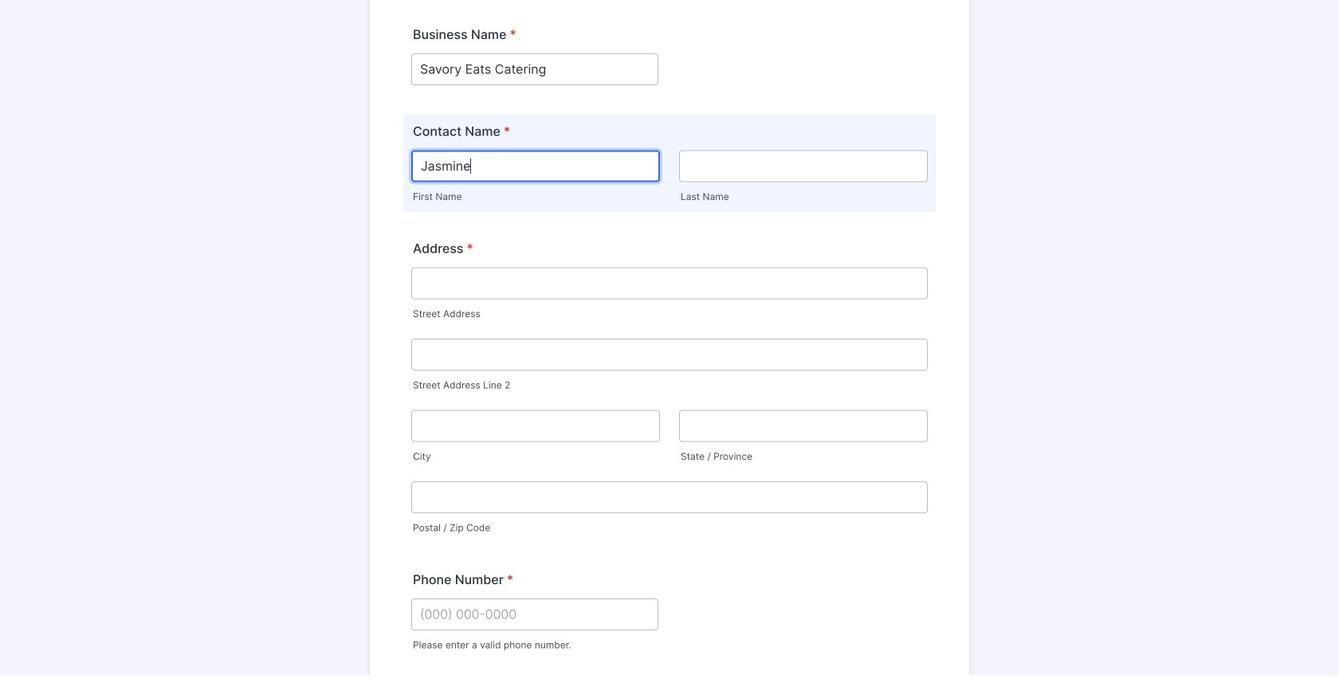 Task type: locate. For each thing, give the bounding box(es) containing it.
None text field
[[412, 53, 659, 85], [679, 150, 928, 182], [412, 339, 928, 371], [412, 53, 659, 85], [679, 150, 928, 182], [412, 339, 928, 371]]

None text field
[[412, 150, 660, 182], [412, 267, 928, 299], [412, 410, 660, 442], [679, 410, 928, 442], [412, 482, 928, 514], [412, 150, 660, 182], [412, 267, 928, 299], [412, 410, 660, 442], [679, 410, 928, 442], [412, 482, 928, 514]]



Task type: describe. For each thing, give the bounding box(es) containing it.
(000) 000-0000 telephone field
[[412, 599, 659, 631]]



Task type: vqa. For each thing, say whether or not it's contained in the screenshot.
(000) 000-0000 telephone field
yes



